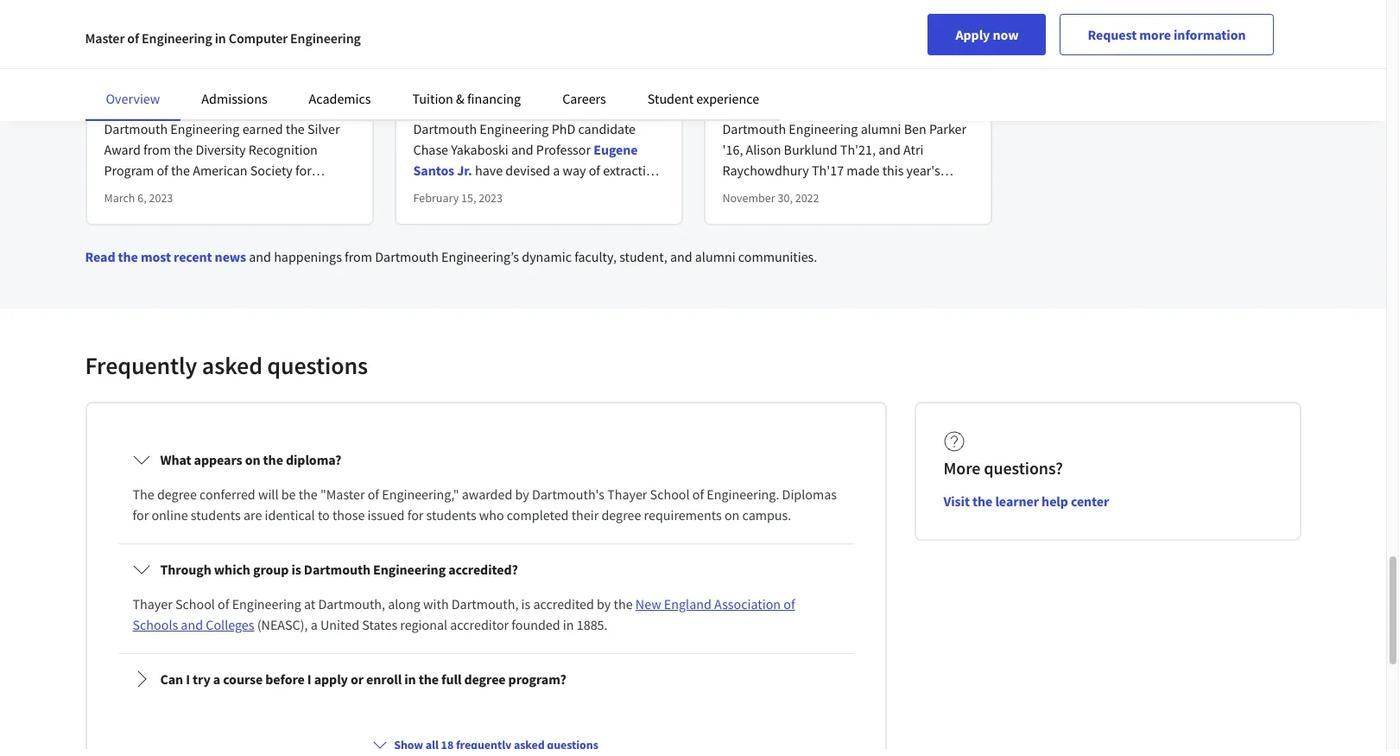 Task type: locate. For each thing, give the bounding box(es) containing it.
of up requirements at the bottom of page
[[693, 486, 704, 503]]

and down progress"
[[202, 224, 224, 241]]

1 horizontal spatial a
[[311, 616, 318, 633]]

award inside dartmouth engineering earns asee silver award for diversity efforts
[[104, 65, 141, 82]]

diversity inside dartmouth engineering earns asee silver award for diversity efforts
[[164, 65, 215, 82]]

in right 'enroll'
[[405, 671, 416, 688]]

to down apply
[[953, 44, 965, 61]]

candidate
[[578, 120, 636, 137]]

the down respective
[[928, 203, 947, 220]]

1 vertical spatial degree
[[602, 506, 642, 524]]

from
[[634, 86, 663, 103], [143, 141, 171, 158], [345, 248, 372, 265]]

online
[[152, 506, 188, 524]]

to
[[953, 44, 965, 61], [579, 65, 591, 82], [804, 203, 816, 220], [318, 506, 330, 524]]

award
[[104, 65, 141, 82], [104, 141, 141, 158]]

diversity inside dartmouth engineering earned the silver award from the diversity recognition program of the american society for engineering education (asee) for "significant progress" in the school's diversity, equity, and inclusion (dei) goals.
[[196, 141, 246, 158]]

under left 30'
[[789, 65, 826, 82]]

accreditor
[[450, 616, 509, 633]]

for up overview link
[[144, 65, 161, 82]]

0 vertical spatial thayer
[[608, 486, 648, 503]]

1 30 from the left
[[765, 182, 779, 200]]

0 horizontal spatial school
[[175, 595, 215, 613]]

tuition
[[413, 90, 453, 107]]

and down the inclusion
[[249, 248, 271, 265]]

parker
[[930, 120, 967, 137]]

full
[[442, 671, 462, 688]]

the right the 'be'
[[299, 486, 318, 503]]

engineering down admissions link
[[171, 120, 240, 137]]

from down goals.
[[345, 248, 372, 265]]

1 horizontal spatial alumni
[[861, 120, 902, 137]]

a down at
[[311, 616, 318, 633]]

2 vertical spatial from
[[345, 248, 372, 265]]

1 vertical spatial school
[[175, 595, 215, 613]]

help
[[1042, 493, 1069, 510]]

program
[[104, 162, 154, 179]]

dartmouth engineering earned the silver award from the diversity recognition program of the american society for engineering education (asee) for "significant progress" in the school's diversity, equity, and inclusion (dei) goals.
[[104, 120, 346, 241]]

i left try
[[186, 671, 190, 688]]

the up education
[[171, 162, 190, 179]]

0 vertical spatial on
[[245, 451, 261, 468]]

the inside the degree conferred will be the "master of engineering," awarded by dartmouth's thayer school of engineering. diplomas for online students are identical to those issued for students who completed their degree requirements on campus.
[[299, 486, 318, 503]]

silver down academics
[[308, 120, 340, 137]]

0 vertical spatial alumni
[[861, 120, 902, 137]]

school up requirements at the bottom of page
[[650, 486, 690, 503]]

their
[[875, 182, 902, 200], [572, 506, 599, 524]]

dartmouth, up accreditor
[[452, 595, 519, 613]]

1 vertical spatial thayer
[[133, 595, 173, 613]]

school
[[650, 486, 690, 503], [175, 595, 215, 613]]

more
[[1140, 26, 1172, 43]]

1 vertical spatial new
[[636, 595, 662, 613]]

2023 right 15,
[[479, 190, 503, 206]]

0 horizontal spatial new
[[592, 44, 618, 61]]

engineers
[[481, 44, 539, 61]]

0 horizontal spatial 30
[[765, 182, 779, 200]]

0 vertical spatial degree
[[157, 486, 197, 503]]

0 horizontal spatial on
[[245, 451, 261, 468]]

1 horizontal spatial 2023
[[479, 190, 503, 206]]

new left 'england' on the bottom of page
[[636, 595, 662, 613]]

is right group on the bottom left of the page
[[292, 561, 301, 578]]

their down dartmouth's
[[572, 506, 599, 524]]

from right knowledge in the top left of the page
[[634, 86, 663, 103]]

and inside dartmouth engineers develop new machine learning approach to extract both general and specific knowledge from big data
[[492, 86, 515, 103]]

their inside the degree conferred will be the "master of engineering," awarded by dartmouth's thayer school of engineering. diplomas for online students are identical to those issued for students who completed their degree requirements on campus.
[[572, 506, 599, 524]]

engineering up "significant
[[104, 182, 173, 200]]

jr.
[[457, 162, 473, 179]]

under down th'17
[[781, 182, 817, 200]]

1 vertical spatial alumni
[[695, 248, 736, 265]]

i left apply at bottom
[[307, 671, 312, 688]]

a inside can i try a course before i apply or enroll in the full degree program? dropdown button
[[213, 671, 220, 688]]

the down diversity,
[[118, 248, 138, 265]]

new
[[592, 44, 618, 61], [636, 595, 662, 613]]

the right visit
[[973, 493, 993, 510]]

dartmouth inside dartmouth engineers develop new machine learning approach to extract both general and specific knowledge from big data
[[413, 44, 478, 61]]

dartmouth
[[104, 44, 169, 61], [413, 44, 478, 61], [723, 44, 788, 61], [104, 120, 168, 137], [413, 120, 477, 137], [723, 120, 786, 137], [375, 248, 439, 265], [304, 561, 371, 578]]

dartmouth for dartmouth engineering alumni ben parker '16, alison burklund th'21, and atri raychowdhury th'17 made this year's forbes 30 under 30 list for their respective contributions to and innovations in the energy, healthcare, and music industries.
[[723, 120, 786, 137]]

chase
[[413, 141, 449, 158]]

0 horizontal spatial degree
[[157, 486, 197, 503]]

of right the master
[[127, 29, 139, 47]]

2 award from the top
[[104, 141, 141, 158]]

dartmouth inside dartmouth engineering phd candidate chase yakaboski and professor
[[413, 120, 477, 137]]

or
[[351, 671, 364, 688]]

1 horizontal spatial degree
[[464, 671, 506, 688]]

alumni
[[861, 120, 902, 137], [695, 248, 736, 265]]

1 horizontal spatial their
[[875, 182, 902, 200]]

2023 for and
[[479, 190, 503, 206]]

school down through
[[175, 595, 215, 613]]

dartmouth up overview link
[[104, 44, 169, 61]]

a right try
[[213, 671, 220, 688]]

engineering
[[142, 29, 212, 47], [290, 29, 361, 47], [172, 44, 242, 61], [790, 44, 861, 61], [171, 120, 240, 137], [480, 120, 549, 137], [789, 120, 858, 137], [104, 182, 173, 200], [373, 561, 446, 578], [232, 595, 301, 613]]

and left 'music'
[[836, 224, 858, 241]]

by up completed
[[515, 486, 529, 503]]

1 award from the top
[[104, 65, 141, 82]]

healthcare,
[[768, 224, 833, 241]]

in down 'accredited'
[[563, 616, 574, 633]]

"master
[[321, 486, 365, 503]]

engineering inside dartmouth engineering alumni named to forbes' '30 under 30' list
[[790, 44, 861, 61]]

the inside visit the learner help center link
[[973, 493, 993, 510]]

visit
[[944, 493, 970, 510]]

2 horizontal spatial from
[[634, 86, 663, 103]]

1 vertical spatial a
[[213, 671, 220, 688]]

diversity
[[164, 65, 215, 82], [196, 141, 246, 158]]

0 vertical spatial under
[[789, 65, 826, 82]]

dartmouth inside dartmouth engineering alumni ben parker '16, alison burklund th'21, and atri raychowdhury th'17 made this year's forbes 30 under 30 list for their respective contributions to and innovations in the energy, healthcare, and music industries.
[[723, 120, 786, 137]]

engineering's
[[442, 248, 519, 265]]

1 vertical spatial silver
[[308, 120, 340, 137]]

on down 'engineering.'
[[725, 506, 740, 524]]

careers
[[563, 90, 606, 107]]

engineering up 30'
[[790, 44, 861, 61]]

new inside new england association of schools and colleges
[[636, 595, 662, 613]]

1 vertical spatial under
[[781, 182, 817, 200]]

1 horizontal spatial by
[[597, 595, 611, 613]]

engineering up burklund on the top right of page
[[789, 120, 858, 137]]

dartmouth up at
[[304, 561, 371, 578]]

1 horizontal spatial students
[[427, 506, 477, 524]]

by up 1885. on the left bottom
[[597, 595, 611, 613]]

dartmouth inside dartmouth engineering alumni named to forbes' '30 under 30' list
[[723, 44, 788, 61]]

0 horizontal spatial is
[[292, 561, 301, 578]]

0 horizontal spatial students
[[191, 506, 241, 524]]

is up founded
[[522, 595, 531, 613]]

asked
[[202, 350, 263, 381]]

professor
[[536, 141, 591, 158]]

diversity up american
[[196, 141, 246, 158]]

silver inside dartmouth engineering earned the silver award from the diversity recognition program of the american society for engineering education (asee) for "significant progress" in the school's diversity, equity, and inclusion (dei) goals.
[[308, 120, 340, 137]]

to up careers link
[[579, 65, 591, 82]]

the
[[286, 120, 305, 137], [174, 141, 193, 158], [171, 162, 190, 179], [245, 203, 264, 220], [928, 203, 947, 220], [118, 248, 138, 265], [263, 451, 283, 468], [299, 486, 318, 503], [973, 493, 993, 510], [614, 595, 633, 613], [419, 671, 439, 688]]

founded
[[512, 616, 561, 633]]

specific
[[517, 86, 563, 103]]

by inside the degree conferred will be the "master of engineering," awarded by dartmouth's thayer school of engineering. diplomas for online students are identical to those issued for students who completed their degree requirements on campus.
[[515, 486, 529, 503]]

30 down 'raychowdhury'
[[765, 182, 779, 200]]

of
[[127, 29, 139, 47], [157, 162, 168, 179], [368, 486, 379, 503], [693, 486, 704, 503], [218, 595, 229, 613], [784, 595, 796, 613]]

dartmouth's
[[532, 486, 605, 503]]

0 vertical spatial is
[[292, 561, 301, 578]]

2023 for from
[[149, 190, 173, 206]]

1 vertical spatial diversity
[[196, 141, 246, 158]]

raychowdhury
[[723, 162, 809, 179]]

engineering inside dartmouth engineering alumni ben parker '16, alison burklund th'21, and atri raychowdhury th'17 made this year's forbes 30 under 30 list for their respective contributions to and innovations in the energy, healthcare, and music industries.
[[789, 120, 858, 137]]

thayer right dartmouth's
[[608, 486, 648, 503]]

on right "appears"
[[245, 451, 261, 468]]

students
[[191, 506, 241, 524], [427, 506, 477, 524]]

engineering inside through which group is dartmouth engineering accredited? dropdown button
[[373, 561, 446, 578]]

february 15, 2023
[[413, 190, 503, 206]]

1 horizontal spatial new
[[636, 595, 662, 613]]

is inside dropdown button
[[292, 561, 301, 578]]

to left the those
[[318, 506, 330, 524]]

silver right the asee
[[313, 44, 346, 61]]

(dei)
[[282, 224, 310, 241]]

dartmouth for dartmouth engineers develop new machine learning approach to extract both general and specific knowledge from big data
[[413, 44, 478, 61]]

30 left list
[[820, 182, 834, 200]]

burklund
[[784, 141, 838, 158]]

engineering up eugene santos jr. on the left of the page
[[480, 120, 549, 137]]

student,
[[620, 248, 668, 265]]

of right association
[[784, 595, 796, 613]]

0 horizontal spatial thayer
[[133, 595, 173, 613]]

1 horizontal spatial thayer
[[608, 486, 648, 503]]

"significant
[[104, 203, 170, 220]]

diversity,
[[104, 224, 156, 241]]

dartmouth up 'chase'
[[413, 120, 477, 137]]

1 horizontal spatial on
[[725, 506, 740, 524]]

in inside dartmouth engineering alumni ben parker '16, alison burklund th'21, and atri raychowdhury th'17 made this year's forbes 30 under 30 list for their respective contributions to and innovations in the energy, healthcare, and music industries.
[[914, 203, 925, 220]]

big
[[413, 106, 432, 124]]

degree up online
[[157, 486, 197, 503]]

1 vertical spatial award
[[104, 141, 141, 158]]

degree right full
[[464, 671, 506, 688]]

1 horizontal spatial i
[[307, 671, 312, 688]]

to up the healthcare,
[[804, 203, 816, 220]]

0 horizontal spatial i
[[186, 671, 190, 688]]

collapsed list
[[114, 431, 858, 709]]

dartmouth, up united
[[318, 595, 385, 613]]

new up extract
[[592, 44, 618, 61]]

their inside dartmouth engineering alumni ben parker '16, alison burklund th'21, and atri raychowdhury th'17 made this year's forbes 30 under 30 list for their respective contributions to and innovations in the energy, healthcare, and music industries.
[[875, 182, 902, 200]]

dartmouth up the alison
[[723, 120, 786, 137]]

(asee)
[[237, 182, 275, 200]]

eugene santos jr. link
[[413, 141, 638, 179]]

diversity left 'efforts' at the left top
[[164, 65, 215, 82]]

dartmouth inside dartmouth engineering earned the silver award from the diversity recognition program of the american society for engineering education (asee) for "significant progress" in the school's diversity, equity, and inclusion (dei) goals.
[[104, 120, 168, 137]]

0 horizontal spatial a
[[213, 671, 220, 688]]

0 horizontal spatial by
[[515, 486, 529, 503]]

their down this
[[875, 182, 902, 200]]

the up the inclusion
[[245, 203, 264, 220]]

in left computer
[[215, 29, 226, 47]]

dartmouth down overview
[[104, 120, 168, 137]]

0 horizontal spatial dartmouth,
[[318, 595, 385, 613]]

respective
[[905, 182, 965, 200]]

0 vertical spatial school
[[650, 486, 690, 503]]

new england association of schools and colleges
[[133, 595, 796, 633]]

1 vertical spatial on
[[725, 506, 740, 524]]

students down engineering,"
[[427, 506, 477, 524]]

for inside dartmouth engineering earns asee silver award for diversity efforts
[[144, 65, 161, 82]]

faculty,
[[575, 248, 617, 265]]

engineering inside dartmouth engineering phd candidate chase yakaboski and professor
[[480, 120, 549, 137]]

engineering up 'along' at the left bottom of the page
[[373, 561, 446, 578]]

0 vertical spatial by
[[515, 486, 529, 503]]

extract
[[593, 65, 634, 82]]

1 vertical spatial is
[[522, 595, 531, 613]]

alumni down the energy,
[[695, 248, 736, 265]]

0 horizontal spatial alumni
[[695, 248, 736, 265]]

for down the
[[133, 506, 149, 524]]

of right program
[[157, 162, 168, 179]]

march
[[104, 190, 135, 206]]

named
[[908, 44, 950, 61]]

1 horizontal spatial school
[[650, 486, 690, 503]]

0 vertical spatial from
[[634, 86, 663, 103]]

thayer school of engineering at dartmouth, along with dartmouth, is accredited by the
[[133, 595, 636, 613]]

and right student,
[[670, 248, 693, 265]]

award up overview
[[104, 65, 141, 82]]

1 horizontal spatial is
[[522, 595, 531, 613]]

in up the inclusion
[[231, 203, 242, 220]]

for right list
[[856, 182, 872, 200]]

1 horizontal spatial 30
[[820, 182, 834, 200]]

forbes'
[[723, 65, 766, 82]]

dartmouth down february
[[375, 248, 439, 265]]

dartmouth for dartmouth engineering phd candidate chase yakaboski and professor
[[413, 120, 477, 137]]

school inside the degree conferred will be the "master of engineering," awarded by dartmouth's thayer school of engineering. diplomas for online students are identical to those issued for students who completed their degree requirements on campus.
[[650, 486, 690, 503]]

'16,
[[723, 141, 743, 158]]

(neasc),
[[257, 616, 308, 633]]

education
[[176, 182, 235, 200]]

diploma?
[[286, 451, 342, 468]]

the left full
[[419, 671, 439, 688]]

society
[[250, 162, 293, 179]]

0 horizontal spatial from
[[143, 141, 171, 158]]

award inside dartmouth engineering earned the silver award from the diversity recognition program of the american society for engineering education (asee) for "significant progress" in the school's diversity, equity, and inclusion (dei) goals.
[[104, 141, 141, 158]]

degree down dartmouth's
[[602, 506, 642, 524]]

silver
[[313, 44, 346, 61], [308, 120, 340, 137]]

engineering up (neasc),
[[232, 595, 301, 613]]

of inside new england association of schools and colleges
[[784, 595, 796, 613]]

thayer up schools
[[133, 595, 173, 613]]

the right 'accredited'
[[614, 595, 633, 613]]

eugene
[[594, 141, 638, 158]]

1 students from the left
[[191, 506, 241, 524]]

2 vertical spatial degree
[[464, 671, 506, 688]]

santos
[[413, 162, 455, 179]]

industries.
[[898, 224, 959, 241]]

0 vertical spatial silver
[[313, 44, 346, 61]]

dartmouth inside dartmouth engineering earns asee silver award for diversity efforts
[[104, 44, 169, 61]]

0 vertical spatial new
[[592, 44, 618, 61]]

to inside dartmouth engineers develop new machine learning approach to extract both general and specific knowledge from big data
[[579, 65, 591, 82]]

engineering up 'efforts' at the left top
[[172, 44, 242, 61]]

in
[[215, 29, 226, 47], [231, 203, 242, 220], [914, 203, 925, 220], [563, 616, 574, 633], [405, 671, 416, 688]]

and inside dartmouth engineering phd candidate chase yakaboski and professor
[[512, 141, 534, 158]]

2 2023 from the left
[[479, 190, 503, 206]]

are
[[244, 506, 262, 524]]

request
[[1088, 26, 1137, 43]]

1 horizontal spatial dartmouth,
[[452, 595, 519, 613]]

students down conferred
[[191, 506, 241, 524]]

0 vertical spatial diversity
[[164, 65, 215, 82]]

0 horizontal spatial 2023
[[149, 190, 173, 206]]

0 vertical spatial their
[[875, 182, 902, 200]]

dartmouth up machine
[[413, 44, 478, 61]]

from up program
[[143, 141, 171, 158]]

0 vertical spatial award
[[104, 65, 141, 82]]

award up program
[[104, 141, 141, 158]]

1 vertical spatial their
[[572, 506, 599, 524]]

the up will
[[263, 451, 283, 468]]

conferred
[[200, 486, 256, 503]]

to inside the degree conferred will be the "master of engineering," awarded by dartmouth's thayer school of engineering. diplomas for online students are identical to those issued for students who completed their degree requirements on campus.
[[318, 506, 330, 524]]

apply now button
[[928, 14, 1047, 55]]

1 2023 from the left
[[149, 190, 173, 206]]

and left professor
[[512, 141, 534, 158]]

and right schools
[[181, 616, 203, 633]]

1 vertical spatial from
[[143, 141, 171, 158]]

in up industries.
[[914, 203, 925, 220]]

student experience
[[648, 90, 760, 107]]

dartmouth for dartmouth engineering alumni named to forbes' '30 under 30' list
[[723, 44, 788, 61]]

1 dartmouth, from the left
[[318, 595, 385, 613]]

2023 right 6,
[[149, 190, 173, 206]]

2 30 from the left
[[820, 182, 834, 200]]

issued
[[368, 506, 405, 524]]

november 30, 2022
[[723, 190, 820, 206]]

dartmouth up forbes'
[[723, 44, 788, 61]]

through which group is dartmouth engineering accredited? button
[[119, 545, 853, 594]]

0 horizontal spatial their
[[572, 506, 599, 524]]

and down learning
[[492, 86, 515, 103]]

course
[[223, 671, 263, 688]]

request more information button
[[1061, 14, 1274, 55]]

silver inside dartmouth engineering earns asee silver award for diversity efforts
[[313, 44, 346, 61]]



Task type: describe. For each thing, give the bounding box(es) containing it.
for down recognition at the left top of page
[[296, 162, 312, 179]]

dartmouth engineering alumni named to forbes' '30 under 30' list
[[723, 44, 965, 82]]

approach
[[520, 65, 576, 82]]

the up american
[[174, 141, 193, 158]]

year's
[[907, 162, 941, 179]]

the inside dartmouth engineering alumni ben parker '16, alison burklund th'21, and atri raychowdhury th'17 made this year's forbes 30 under 30 list for their respective contributions to and innovations in the energy, healthcare, and music industries.
[[928, 203, 947, 220]]

general
[[444, 86, 490, 103]]

'30
[[769, 65, 787, 82]]

accredited?
[[449, 561, 518, 578]]

united
[[321, 616, 359, 633]]

contributions
[[723, 203, 801, 220]]

silver for the
[[308, 120, 340, 137]]

enroll
[[366, 671, 402, 688]]

list
[[836, 182, 854, 200]]

th'17
[[812, 162, 844, 179]]

november
[[723, 190, 776, 206]]

be
[[281, 486, 296, 503]]

which
[[214, 561, 250, 578]]

alumni inside dartmouth engineering alumni ben parker '16, alison burklund th'21, and atri raychowdhury th'17 made this year's forbes 30 under 30 list for their respective contributions to and innovations in the energy, healthcare, and music industries.
[[861, 120, 902, 137]]

award for from
[[104, 141, 141, 158]]

awarded
[[462, 486, 513, 503]]

will
[[258, 486, 279, 503]]

read the most recent news and happenings from dartmouth engineering's dynamic faculty, student, and alumni communities.
[[85, 248, 818, 265]]

appears
[[194, 451, 242, 468]]

award for for
[[104, 65, 141, 82]]

england
[[664, 595, 712, 613]]

try
[[193, 671, 211, 688]]

states
[[362, 616, 398, 633]]

frequently asked questions
[[85, 350, 368, 381]]

made
[[847, 162, 880, 179]]

and inside dartmouth engineering earned the silver award from the diversity recognition program of the american society for engineering education (asee) for "significant progress" in the school's diversity, equity, and inclusion (dei) goals.
[[202, 224, 224, 241]]

inclusion
[[227, 224, 279, 241]]

earns
[[245, 44, 278, 61]]

and up this
[[879, 141, 901, 158]]

what
[[160, 451, 191, 468]]

in inside dartmouth engineering earned the silver award from the diversity recognition program of the american society for engineering education (asee) for "significant progress" in the school's diversity, equity, and inclusion (dei) goals.
[[231, 203, 242, 220]]

phd
[[552, 120, 576, 137]]

apply now
[[956, 26, 1019, 43]]

new inside dartmouth engineers develop new machine learning approach to extract both general and specific knowledge from big data
[[592, 44, 618, 61]]

schools
[[133, 616, 178, 633]]

engineering up academics
[[290, 29, 361, 47]]

group
[[253, 561, 289, 578]]

american
[[193, 162, 248, 179]]

read
[[85, 248, 115, 265]]

2 horizontal spatial degree
[[602, 506, 642, 524]]

1 horizontal spatial from
[[345, 248, 372, 265]]

(neasc), a united states regional accreditor founded in 1885.
[[254, 616, 608, 633]]

silver for asee
[[313, 44, 346, 61]]

atri
[[904, 141, 924, 158]]

on inside the degree conferred will be the "master of engineering," awarded by dartmouth's thayer school of engineering. diplomas for online students are identical to those issued for students who completed their degree requirements on campus.
[[725, 506, 740, 524]]

overview link
[[106, 90, 160, 107]]

accredited
[[534, 595, 594, 613]]

for down engineering,"
[[408, 506, 424, 524]]

identical
[[265, 506, 315, 524]]

the inside can i try a course before i apply or enroll in the full degree program? dropdown button
[[419, 671, 439, 688]]

alison
[[746, 141, 782, 158]]

alumni
[[863, 44, 905, 61]]

what appears on the diploma? button
[[119, 436, 853, 484]]

the up recognition at the left top of page
[[286, 120, 305, 137]]

0 vertical spatial a
[[311, 616, 318, 633]]

at
[[304, 595, 316, 613]]

dartmouth engineers develop new machine learning approach to extract both general and specific knowledge from big data
[[413, 44, 663, 124]]

dartmouth for dartmouth engineering earned the silver award from the diversity recognition program of the american society for engineering education (asee) for "significant progress" in the school's diversity, equity, and inclusion (dei) goals.
[[104, 120, 168, 137]]

data
[[435, 106, 462, 124]]

to inside dartmouth engineering alumni named to forbes' '30 under 30' list
[[953, 44, 965, 61]]

dartmouth inside through which group is dartmouth engineering accredited? dropdown button
[[304, 561, 371, 578]]

engineering.
[[707, 486, 780, 503]]

for up school's
[[278, 182, 294, 200]]

1 i from the left
[[186, 671, 190, 688]]

dartmouth engineering phd candidate chase yakaboski and professor
[[413, 120, 636, 158]]

information
[[1174, 26, 1246, 43]]

and down list
[[818, 203, 841, 220]]

recognition
[[249, 141, 318, 158]]

the
[[133, 486, 154, 503]]

2 students from the left
[[427, 506, 477, 524]]

apply
[[314, 671, 348, 688]]

visit the learner help center link
[[944, 491, 1110, 512]]

academics
[[309, 90, 371, 107]]

the degree conferred will be the "master of engineering," awarded by dartmouth's thayer school of engineering. diplomas for online students are identical to those issued for students who completed their degree requirements on campus.
[[133, 486, 837, 524]]

1885.
[[577, 616, 608, 633]]

this
[[883, 162, 904, 179]]

of up colleges
[[218, 595, 229, 613]]

tuition & financing link
[[413, 90, 521, 107]]

for inside dartmouth engineering alumni ben parker '16, alison burklund th'21, and atri raychowdhury th'17 made this year's forbes 30 under 30 list for their respective contributions to and innovations in the energy, healthcare, and music industries.
[[856, 182, 872, 200]]

under inside dartmouth engineering alumni named to forbes' '30 under 30' list
[[789, 65, 826, 82]]

news
[[215, 248, 246, 265]]

the inside what appears on the diploma? "dropdown button"
[[263, 451, 283, 468]]

of up issued
[[368, 486, 379, 503]]

program?
[[509, 671, 567, 688]]

and inside new england association of schools and colleges
[[181, 616, 203, 633]]

learner
[[996, 493, 1040, 510]]

engineering inside dartmouth engineering earns asee silver award for diversity efforts
[[172, 44, 242, 61]]

to inside dartmouth engineering alumni ben parker '16, alison burklund th'21, and atri raychowdhury th'17 made this year's forbes 30 under 30 list for their respective contributions to and innovations in the energy, healthcare, and music industries.
[[804, 203, 816, 220]]

progress"
[[172, 203, 228, 220]]

from inside dartmouth engineering earned the silver award from the diversity recognition program of the american society for engineering education (asee) for "significant progress" in the school's diversity, equity, and inclusion (dei) goals.
[[143, 141, 171, 158]]

knowledge
[[566, 86, 632, 103]]

master
[[85, 29, 125, 47]]

energy,
[[723, 224, 765, 241]]

academics link
[[309, 90, 371, 107]]

recent
[[174, 248, 212, 265]]

more
[[944, 457, 981, 479]]

music
[[861, 224, 895, 241]]

campus.
[[743, 506, 792, 524]]

of inside dartmouth engineering earned the silver award from the diversity recognition program of the american society for engineering education (asee) for "significant progress" in the school's diversity, equity, and inclusion (dei) goals.
[[157, 162, 168, 179]]

in inside dropdown button
[[405, 671, 416, 688]]

2 i from the left
[[307, 671, 312, 688]]

through
[[160, 561, 211, 578]]

15,
[[461, 190, 476, 206]]

under inside dartmouth engineering alumni ben parker '16, alison burklund th'21, and atri raychowdhury th'17 made this year's forbes 30 under 30 list for their respective contributions to and innovations in the energy, healthcare, and music industries.
[[781, 182, 817, 200]]

on inside "dropdown button"
[[245, 451, 261, 468]]

dartmouth for dartmouth engineering earns asee silver award for diversity efforts
[[104, 44, 169, 61]]

engineering,"
[[382, 486, 459, 503]]

dartmouth engineering earns asee silver award for diversity efforts
[[104, 44, 346, 82]]

march 6, 2023
[[104, 190, 173, 206]]

degree inside dropdown button
[[464, 671, 506, 688]]

goals.
[[312, 224, 346, 241]]

1 vertical spatial by
[[597, 595, 611, 613]]

requirements
[[644, 506, 722, 524]]

financing
[[467, 90, 521, 107]]

careers link
[[563, 90, 606, 107]]

thayer inside the degree conferred will be the "master of engineering," awarded by dartmouth's thayer school of engineering. diplomas for online students are identical to those issued for students who completed their degree requirements on campus.
[[608, 486, 648, 503]]

read the most recent news link
[[85, 248, 246, 265]]

from inside dartmouth engineers develop new machine learning approach to extract both general and specific knowledge from big data
[[634, 86, 663, 103]]

colleges
[[206, 616, 254, 633]]

2 dartmouth, from the left
[[452, 595, 519, 613]]

engineering right the master
[[142, 29, 212, 47]]



Task type: vqa. For each thing, say whether or not it's contained in the screenshot.
fourth Week from the top of the page
no



